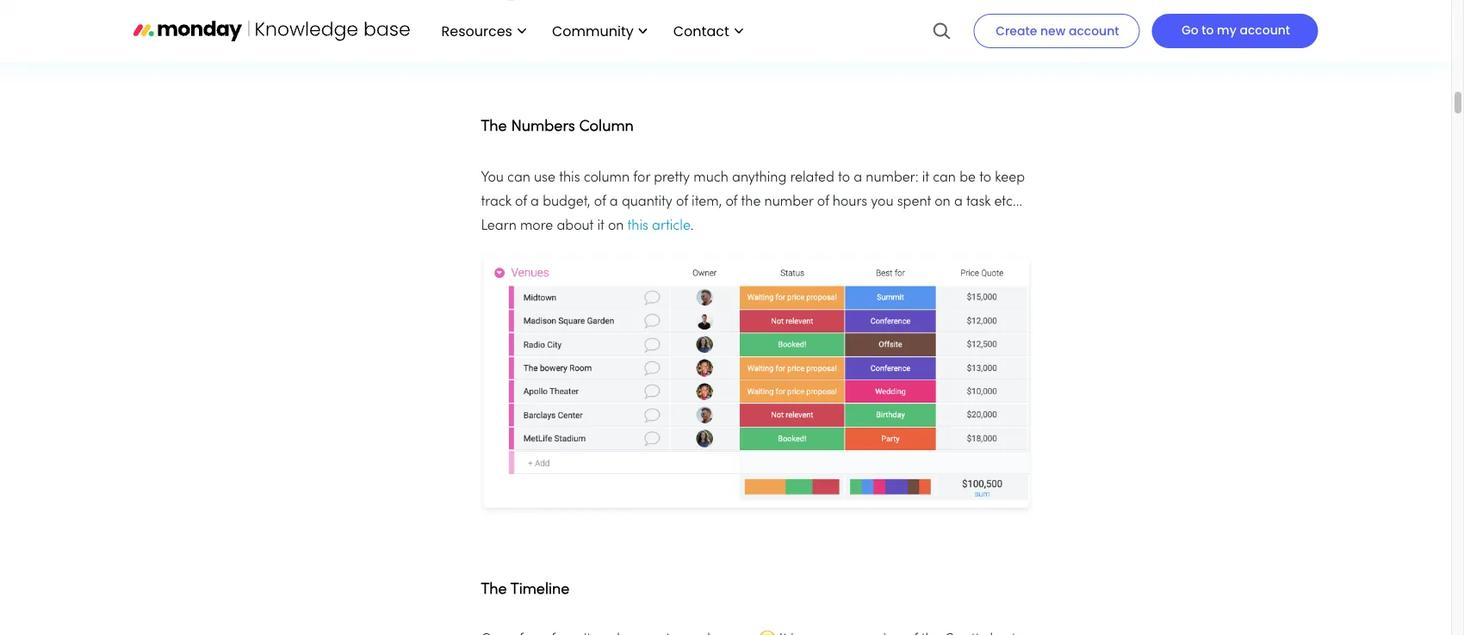 Task type: describe. For each thing, give the bounding box(es) containing it.
community link
[[544, 16, 656, 46]]

you
[[872, 196, 894, 209]]

1 can from the left
[[508, 172, 531, 185]]

hours
[[833, 196, 868, 209]]

resources
[[442, 21, 513, 40]]

account inside go to my account "link"
[[1240, 22, 1291, 38]]

the numbers column link
[[481, 111, 634, 138]]

a left task
[[955, 196, 963, 209]]

this article link
[[628, 220, 691, 233]]

0 horizontal spatial to
[[839, 172, 851, 185]]

1 of from the left
[[515, 196, 527, 209]]

new
[[1041, 22, 1066, 39]]

3 of from the left
[[676, 196, 688, 209]]

1 horizontal spatial this
[[628, 220, 649, 233]]

the
[[742, 196, 761, 209]]

anything
[[733, 172, 787, 185]]

column
[[584, 172, 630, 185]]

.
[[691, 220, 694, 233]]

contact
[[674, 21, 730, 40]]

be
[[960, 172, 976, 185]]

to inside go to my account "link"
[[1202, 22, 1215, 38]]

learn
[[481, 220, 517, 233]]

community
[[552, 21, 634, 40]]

main element
[[424, 0, 1319, 62]]

use
[[534, 172, 556, 185]]

the for the numbers column
[[481, 120, 507, 135]]

item,
[[692, 196, 722, 209]]

this article .
[[628, 220, 694, 233]]

you can use this column for pretty much anything related to a number: it can be to keep track of a budget, of a quantity of item, of the number of hours you spent on a task etc... learn more about it on
[[481, 172, 1026, 233]]

you
[[481, 172, 504, 185]]

create new account link
[[974, 14, 1140, 48]]

more
[[520, 220, 553, 233]]

0 vertical spatial on
[[935, 196, 951, 209]]

account inside "create new account" link
[[1069, 22, 1120, 39]]

the numbers column
[[481, 120, 634, 135]]

budget,
[[543, 196, 591, 209]]

track
[[481, 196, 512, 209]]

for
[[634, 172, 651, 185]]

about
[[557, 220, 594, 233]]

4 of from the left
[[726, 196, 738, 209]]

a down column
[[610, 196, 618, 209]]

go
[[1182, 22, 1199, 38]]

pretty
[[654, 172, 690, 185]]

the timeline
[[481, 583, 570, 598]]

search logo image
[[933, 0, 952, 62]]

monday.com logo image
[[133, 13, 411, 49]]



Task type: vqa. For each thing, say whether or not it's contained in the screenshot.
related
yes



Task type: locate. For each thing, give the bounding box(es) containing it.
to right be
[[980, 172, 992, 185]]

1 horizontal spatial to
[[980, 172, 992, 185]]

0 vertical spatial this
[[559, 172, 580, 185]]

quantity
[[622, 196, 673, 209]]

account right new
[[1069, 22, 1120, 39]]

image_1.png image
[[481, 253, 1033, 518]]

0 horizontal spatial on
[[608, 220, 624, 233]]

2 can from the left
[[933, 172, 957, 185]]

my
[[1218, 22, 1237, 38]]

a up more
[[531, 196, 539, 209]]

1 vertical spatial it
[[598, 220, 605, 233]]

0 horizontal spatial can
[[508, 172, 531, 185]]

1 vertical spatial on
[[608, 220, 624, 233]]

1 horizontal spatial can
[[933, 172, 957, 185]]

column
[[579, 120, 634, 135]]

it up spent on the top of page
[[923, 172, 930, 185]]

the left numbers
[[481, 120, 507, 135]]

much
[[694, 172, 729, 185]]

0 horizontal spatial account
[[1069, 22, 1120, 39]]

on
[[935, 196, 951, 209], [608, 220, 624, 233]]

0 vertical spatial it
[[923, 172, 930, 185]]

1 horizontal spatial it
[[923, 172, 930, 185]]

on down 'quantity'
[[608, 220, 624, 233]]

contact link
[[665, 16, 752, 46]]

date.png image
[[481, 0, 1033, 55]]

resources link
[[433, 16, 535, 46]]

related
[[791, 172, 835, 185]]

can left be
[[933, 172, 957, 185]]

of right track
[[515, 196, 527, 209]]

of left the
[[726, 196, 738, 209]]

this inside you can use this column for pretty much anything related to a number: it can be to keep track of a budget, of a quantity of item, of the number of hours you spent on a task etc... learn more about it on
[[559, 172, 580, 185]]

0 horizontal spatial this
[[559, 172, 580, 185]]

the
[[481, 120, 507, 135], [481, 583, 507, 598]]

2 horizontal spatial to
[[1202, 22, 1215, 38]]

0 horizontal spatial it
[[598, 220, 605, 233]]

0 vertical spatial the
[[481, 120, 507, 135]]

this
[[559, 172, 580, 185], [628, 220, 649, 233]]

the timeline link
[[481, 574, 570, 601]]

can left use
[[508, 172, 531, 185]]

it
[[923, 172, 930, 185], [598, 220, 605, 233]]

etc...
[[995, 196, 1023, 209]]

5 of from the left
[[818, 196, 830, 209]]

spent
[[898, 196, 932, 209]]

article
[[652, 220, 691, 233]]

it right about
[[598, 220, 605, 233]]

timeline
[[511, 583, 570, 598]]

go to my account
[[1182, 22, 1291, 38]]

to up hours
[[839, 172, 851, 185]]

list containing resources
[[424, 0, 752, 62]]

of down column
[[594, 196, 606, 209]]

1 vertical spatial the
[[481, 583, 507, 598]]

on right spent on the top of page
[[935, 196, 951, 209]]

1 the from the top
[[481, 120, 507, 135]]

a
[[854, 172, 863, 185], [531, 196, 539, 209], [610, 196, 618, 209], [955, 196, 963, 209]]

task
[[967, 196, 991, 209]]

this down 'quantity'
[[628, 220, 649, 233]]

of
[[515, 196, 527, 209], [594, 196, 606, 209], [676, 196, 688, 209], [726, 196, 738, 209], [818, 196, 830, 209]]

1 horizontal spatial on
[[935, 196, 951, 209]]

number
[[765, 196, 814, 209]]

create new account
[[996, 22, 1120, 39]]

account
[[1240, 22, 1291, 38], [1069, 22, 1120, 39]]

the left timeline
[[481, 583, 507, 598]]

to right "go"
[[1202, 22, 1215, 38]]

keep
[[996, 172, 1026, 185]]

this up budget,
[[559, 172, 580, 185]]

the for the timeline
[[481, 583, 507, 598]]

1 vertical spatial this
[[628, 220, 649, 233]]

of down related
[[818, 196, 830, 209]]

1 horizontal spatial account
[[1240, 22, 1291, 38]]

can
[[508, 172, 531, 185], [933, 172, 957, 185]]

account right my
[[1240, 22, 1291, 38]]

create
[[996, 22, 1038, 39]]

go to my account link
[[1153, 14, 1319, 48]]

a up hours
[[854, 172, 863, 185]]

of left item,
[[676, 196, 688, 209]]

list
[[424, 0, 752, 62]]

numbers
[[511, 120, 575, 135]]

2 of from the left
[[594, 196, 606, 209]]

number:
[[866, 172, 919, 185]]

2 the from the top
[[481, 583, 507, 598]]

to
[[1202, 22, 1215, 38], [839, 172, 851, 185], [980, 172, 992, 185]]



